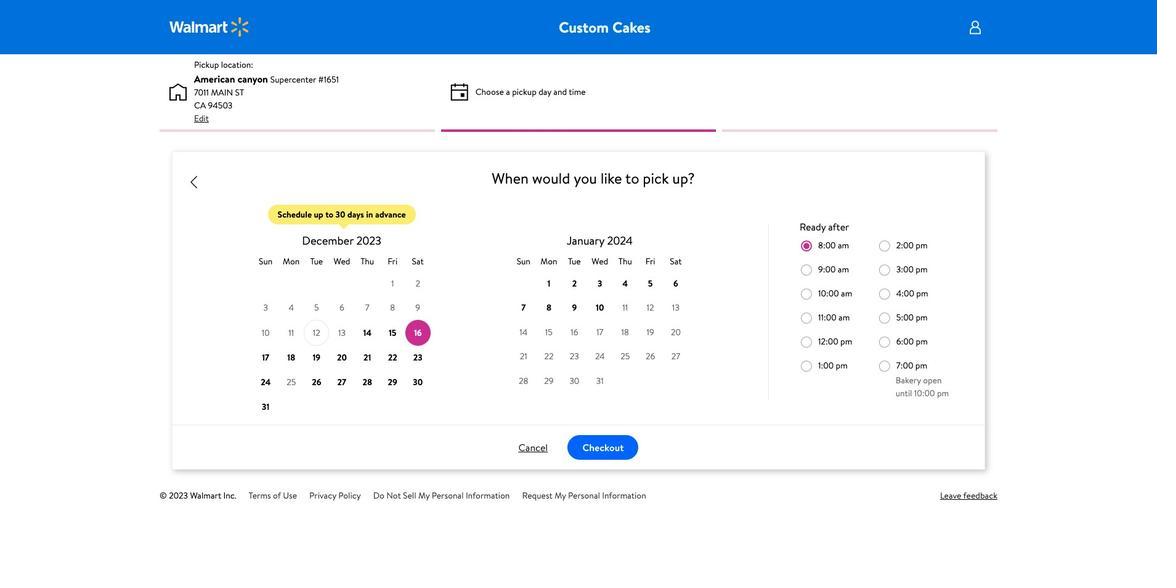 Task type: describe. For each thing, give the bounding box(es) containing it.
6 for wed dec 06 2023 cell
[[340, 302, 345, 314]]

choose
[[476, 85, 504, 98]]

row containing 17
[[253, 346, 431, 370]]

30 for tue jan 30 2024 cell
[[570, 375, 580, 387]]

mon jan 22 2024 cell
[[545, 350, 554, 363]]

wed jan 31 2024 cell
[[597, 375, 604, 387]]

january 2024 grid
[[511, 205, 689, 419]]

tue dec 05 2023 cell
[[314, 302, 319, 314]]

15 for fri dec 15 2023 cell
[[389, 327, 397, 339]]

sun dec 10 2023 cell
[[262, 327, 270, 339]]

25 for the mon dec 25 2023 cell
[[287, 376, 296, 388]]

23 for sat dec 23 2023 cell on the bottom left
[[414, 352, 423, 364]]

leave
[[941, 490, 962, 502]]

december 2023
[[302, 232, 382, 248]]

thu jan 25 2024 cell
[[621, 350, 630, 363]]

edit
[[194, 112, 209, 125]]

ready
[[800, 220, 826, 234]]

mon jan 15 2024 cell
[[546, 326, 553, 338]]

canyon
[[238, 72, 268, 86]]

would
[[533, 168, 571, 189]]

27 for sat jan 27 2024 cell
[[672, 350, 681, 363]]

2 for tue jan 02 2024 cell
[[573, 277, 577, 290]]

1 for fri dec 01 2023 cell
[[391, 277, 394, 290]]

pm for 4:00 pm
[[917, 287, 929, 300]]

radio image for 1:00 pm
[[800, 359, 814, 373]]

thu jan 11 2024 cell
[[623, 302, 628, 314]]

edit link
[[194, 112, 209, 125]]

privacy policy
[[310, 490, 361, 502]]

pickup location: american canyon supercenter # 1651 7011 main st ca 94503 edit
[[194, 59, 339, 125]]

pm for 2:00 pm
[[916, 239, 928, 252]]

wed jan 10 2024 cell
[[588, 296, 613, 320]]

pickup
[[512, 85, 537, 98]]

sun jan 14 2024 cell
[[520, 326, 528, 338]]

use
[[283, 490, 297, 502]]

94503
[[208, 99, 233, 112]]

mon jan 01 2024 cell
[[537, 271, 562, 296]]

after
[[829, 220, 850, 234]]

advance
[[375, 208, 406, 221]]

inc.
[[224, 490, 237, 502]]

27 for wed dec 27 2023 cell
[[338, 376, 347, 388]]

2023 for ©
[[169, 490, 188, 502]]

mon dec 18 2023 cell
[[279, 346, 304, 370]]

6:00
[[897, 335, 915, 348]]

sat for 13
[[670, 255, 682, 268]]

fri dec 15 2023 cell
[[380, 320, 405, 346]]

18 for thu jan 18 2024 cell
[[622, 326, 630, 338]]

cancel link
[[519, 440, 548, 455]]

mon dec 11 2023 cell
[[289, 327, 294, 339]]

20 for sat jan 20 2024 cell
[[671, 326, 681, 338]]

tue dec 26 2023 cell
[[304, 370, 329, 395]]

radio image for 7:00 pm
[[878, 359, 892, 373]]

main
[[211, 86, 233, 99]]

fri for 12
[[646, 255, 656, 268]]

policy
[[339, 490, 361, 502]]

wed dec 27 2023 cell
[[329, 370, 355, 395]]

radio image for 2:00 pm
[[878, 239, 892, 253]]

radio image for 6:00 pm
[[878, 335, 892, 349]]

sun for 14
[[517, 255, 531, 268]]

you
[[574, 168, 597, 189]]

6 for "sat jan 06 2024" cell
[[674, 277, 679, 290]]

© 2023 walmart inc.
[[160, 490, 237, 502]]

sun for 10
[[259, 255, 273, 268]]

13 for wed dec 13 2023 cell
[[338, 327, 346, 339]]

4 for mon dec 04 2023 cell
[[289, 302, 294, 314]]

up
[[314, 208, 324, 221]]

row containing 7
[[511, 296, 689, 320]]

wed jan 03 2024 cell
[[588, 271, 613, 296]]

12:00
[[819, 335, 839, 348]]

supercenter
[[271, 73, 316, 86]]

3:00
[[897, 263, 914, 276]]

8:00
[[819, 239, 836, 252]]

leave feedback
[[941, 490, 998, 502]]

©
[[160, 490, 167, 502]]

row containing 3
[[253, 296, 431, 320]]

1651
[[324, 73, 339, 86]]

4 for thu jan 04 2024 cell
[[623, 277, 628, 290]]

10:00 for 10:00 pm
[[915, 387, 936, 400]]

8 for fri dec 08 2023 cell at the left bottom of the page
[[390, 302, 395, 314]]

wed dec 06 2023 cell
[[340, 302, 345, 314]]

10:00 pm
[[915, 387, 950, 400]]

1 horizontal spatial to
[[626, 168, 640, 189]]

sat dec 02 2023 cell
[[416, 277, 421, 290]]

31 for wed jan 31 2024 cell
[[597, 375, 604, 387]]

checkout
[[583, 441, 624, 454]]

american
[[194, 72, 235, 86]]

26 for the fri jan 26 2024 cell
[[646, 350, 656, 363]]

radio image for 12:00 pm
[[800, 335, 814, 349]]

fri dec 22 2023 cell
[[380, 346, 405, 370]]

of
[[273, 490, 281, 502]]

cakes
[[613, 17, 651, 38]]

thu dec 28 2023 cell
[[355, 370, 380, 395]]

feedback
[[964, 490, 998, 502]]

in
[[366, 208, 373, 221]]

pm for 6:00 pm
[[917, 335, 928, 348]]

#
[[319, 73, 324, 86]]

24 for the "wed jan 24 2024" 'cell'
[[596, 350, 605, 363]]

5:00
[[897, 311, 914, 324]]

december
[[302, 232, 354, 248]]

3:00 pm
[[897, 263, 928, 276]]

5:00 pm
[[897, 311, 928, 324]]

do not sell my personal information
[[373, 490, 510, 502]]

a
[[506, 85, 510, 98]]

january
[[567, 232, 605, 248]]

walmart
[[190, 490, 221, 502]]

9:00
[[819, 263, 836, 276]]

do
[[373, 490, 385, 502]]

fri jan 12 2024 cell
[[647, 302, 655, 314]]

7:00
[[897, 359, 914, 372]]

pick
[[643, 168, 669, 189]]

22 for 'mon jan 22 2024' cell
[[545, 350, 554, 363]]

pm for 3:00 pm
[[916, 263, 928, 276]]

thu dec 21 2023 cell
[[355, 346, 380, 370]]

sat dec 09 2023 cell
[[416, 302, 421, 314]]

11:00 am
[[819, 311, 850, 324]]

30 inside december 2023 'heading'
[[336, 208, 346, 221]]

to inside december 2023 'heading'
[[326, 208, 334, 221]]

wed jan 17 2024 cell
[[597, 326, 604, 338]]

radio image for 10:00 am
[[800, 287, 814, 301]]

1 for the mon jan 01 2024 cell
[[548, 277, 551, 290]]

thu for 11
[[619, 255, 632, 268]]

sat dec 16 2023 cell
[[405, 320, 431, 346]]

8:00 am
[[819, 239, 850, 252]]

30 for sat dec 30 2023 cell at the bottom left
[[413, 376, 423, 388]]

7:00 pm
[[897, 359, 928, 372]]

open
[[924, 374, 942, 387]]

request my personal information link
[[522, 490, 647, 502]]

sun dec 17 2023 cell
[[253, 346, 279, 370]]

request
[[522, 490, 553, 502]]

location:
[[221, 59, 253, 71]]

sat jan 06 2024 cell
[[663, 271, 689, 296]]

not
[[387, 490, 401, 502]]

thu jan 04 2024 cell
[[613, 271, 638, 296]]

row containing 21
[[511, 344, 689, 369]]

24 for 'sun dec 24 2023' cell on the bottom
[[261, 376, 271, 388]]

11:00
[[819, 311, 837, 324]]

leave feedback button
[[941, 490, 998, 503]]

up?
[[673, 168, 695, 189]]

sun dec 03 2023 cell
[[264, 302, 268, 314]]

ca
[[194, 99, 206, 112]]

2 information from the left
[[603, 490, 647, 502]]

wed for 7
[[334, 255, 350, 268]]

14 for the thu dec 14 2023 cell
[[363, 327, 372, 339]]

7011
[[194, 86, 209, 99]]

4:00 pm
[[897, 287, 929, 300]]

18 for mon dec 18 2023 cell
[[287, 352, 295, 364]]

sell
[[403, 490, 417, 502]]

row containing 10
[[253, 320, 431, 346]]

17 for sun dec 17 2023 cell
[[262, 352, 270, 364]]

time
[[569, 85, 586, 98]]

3 for "wed jan 03 2024" cell at the right
[[598, 277, 603, 290]]

do not sell my personal information link
[[373, 490, 510, 502]]

1 personal from the left
[[432, 490, 464, 502]]

7 for thu dec 07 2023 cell
[[365, 302, 370, 314]]

radio image for 4:00 pm
[[878, 287, 892, 301]]

privacy policy link
[[310, 490, 361, 502]]

when
[[492, 168, 529, 189]]

2:00 pm
[[897, 239, 928, 252]]

14 for 'sun jan 14 2024' cell
[[520, 326, 528, 338]]

1:00 pm
[[819, 359, 848, 372]]

12:00 pm
[[819, 335, 853, 348]]

sat dec 30 2023 cell
[[405, 370, 431, 395]]

tue for 7
[[310, 255, 323, 268]]

radio image for 9:00 am
[[800, 263, 814, 277]]



Task type: vqa. For each thing, say whether or not it's contained in the screenshot.
details button
no



Task type: locate. For each thing, give the bounding box(es) containing it.
16 for the tue jan 16 2024 'cell'
[[571, 326, 579, 338]]

10:00 down open
[[915, 387, 936, 400]]

terms
[[249, 490, 271, 502]]

11 inside december 2023 grid
[[289, 327, 294, 339]]

january 2024
[[567, 232, 633, 248]]

12 inside cell
[[313, 327, 320, 339]]

12 up the fri jan 19 2024 cell
[[647, 302, 655, 314]]

9 for sat dec 09 2023 cell
[[416, 302, 421, 314]]

and
[[554, 85, 567, 98]]

1 horizontal spatial personal
[[569, 490, 600, 502]]

to
[[626, 168, 640, 189], [326, 208, 334, 221]]

10 up "wed jan 17 2024" cell
[[596, 302, 605, 314]]

row group for january 2024 grid
[[511, 271, 689, 393]]

1 horizontal spatial 26
[[646, 350, 656, 363]]

pm for 5:00 pm
[[916, 311, 928, 324]]

bakery open until
[[896, 374, 942, 400]]

request my personal information
[[522, 490, 647, 502]]

28 down thu dec 21 2023 cell
[[363, 376, 372, 388]]

20 inside grid
[[671, 326, 681, 338]]

15 for mon jan 15 2024 cell
[[546, 326, 553, 338]]

when would you like to pick up?
[[492, 168, 695, 189]]

8 inside mon jan 08 2024 cell
[[547, 302, 552, 314]]

terms of use
[[249, 490, 297, 502]]

21 down 'sun jan 14 2024' cell
[[520, 350, 528, 363]]

1 9 from the left
[[416, 302, 421, 314]]

back to walmart.com image
[[170, 17, 250, 37]]

sun dec 31 2023 cell
[[253, 395, 279, 419]]

tue dec 19 2023 cell
[[304, 346, 329, 370]]

2 my from the left
[[555, 490, 566, 502]]

19 inside cell
[[313, 352, 321, 364]]

2023 down in at the top left of page
[[357, 232, 382, 248]]

personal right request
[[569, 490, 600, 502]]

0 horizontal spatial 4
[[289, 302, 294, 314]]

sun jan 21 2024 cell
[[520, 350, 528, 363]]

mon for 15
[[541, 255, 558, 268]]

1 8 from the left
[[390, 302, 395, 314]]

1 vertical spatial 10
[[262, 327, 270, 339]]

1 vertical spatial 27
[[338, 376, 347, 388]]

0 vertical spatial 11
[[623, 302, 628, 314]]

wed jan 24 2024 cell
[[596, 350, 605, 363]]

1 vertical spatial 5
[[314, 302, 319, 314]]

am for 11:00 am
[[839, 311, 850, 324]]

28 inside january 2024 grid
[[519, 375, 529, 387]]

day
[[539, 85, 552, 98]]

0 horizontal spatial fri
[[388, 255, 398, 268]]

thu dec 07 2023 cell
[[365, 302, 370, 314]]

20 down the 'sat jan 13 2024' cell
[[671, 326, 681, 338]]

mon inside december 2023 grid
[[283, 255, 300, 268]]

1 horizontal spatial 17
[[597, 326, 604, 338]]

0 horizontal spatial 21
[[364, 352, 371, 364]]

26 inside cell
[[312, 376, 321, 388]]

thu inside january 2024 grid
[[619, 255, 632, 268]]

14
[[520, 326, 528, 338], [363, 327, 372, 339]]

privacy
[[310, 490, 337, 502]]

fri up fri dec 01 2023 cell
[[388, 255, 398, 268]]

pm right 6:00
[[917, 335, 928, 348]]

10 down sun dec 03 2023 cell
[[262, 327, 270, 339]]

0 vertical spatial 20
[[671, 326, 681, 338]]

2 personal from the left
[[569, 490, 600, 502]]

8 inside december 2023 grid
[[390, 302, 395, 314]]

22
[[545, 350, 554, 363], [388, 352, 397, 364]]

sat up "sat jan 06 2024" cell
[[670, 255, 682, 268]]

radio image left '10:00 am'
[[800, 287, 814, 301]]

1 vertical spatial 20
[[337, 352, 347, 364]]

26 down 'tue dec 19 2023' cell at the bottom of the page
[[312, 376, 321, 388]]

0 horizontal spatial 1
[[391, 277, 394, 290]]

13 inside december 2023 grid
[[338, 327, 346, 339]]

2023 for december
[[357, 232, 382, 248]]

0 vertical spatial 25
[[621, 350, 630, 363]]

fri inside december 2023 grid
[[388, 255, 398, 268]]

0 horizontal spatial 11
[[289, 327, 294, 339]]

30 down tue jan 23 2024 cell
[[570, 375, 580, 387]]

18 up the mon dec 25 2023 cell
[[287, 352, 295, 364]]

16 down sat dec 09 2023 cell
[[414, 327, 422, 339]]

2 wed from the left
[[592, 255, 609, 268]]

1 horizontal spatial 16
[[571, 326, 579, 338]]

28 for thu dec 28 2023 cell
[[363, 376, 372, 388]]

0 horizontal spatial 18
[[287, 352, 295, 364]]

26 for 'tue dec 26 2023' cell
[[312, 376, 321, 388]]

11 for thu jan 11 2024 "cell" at the right
[[623, 302, 628, 314]]

0 horizontal spatial 26
[[312, 376, 321, 388]]

tue inside december 2023 grid
[[310, 255, 323, 268]]

25
[[621, 350, 630, 363], [287, 376, 296, 388]]

10:00 for 10:00 am
[[819, 287, 840, 300]]

to right up
[[326, 208, 334, 221]]

back to select location image
[[187, 174, 202, 190]]

sat dec 23 2023 cell
[[405, 346, 431, 370]]

radio image left 6:00
[[878, 335, 892, 349]]

radio image left 5:00
[[878, 311, 892, 325]]

5 up tue dec 12 2023 cell
[[314, 302, 319, 314]]

radio image left 1:00
[[800, 359, 814, 373]]

mon up mon dec 04 2023 cell
[[283, 255, 300, 268]]

mon dec 25 2023 cell
[[287, 376, 296, 388]]

0 horizontal spatial 8
[[390, 302, 395, 314]]

1 7 from the left
[[365, 302, 370, 314]]

9 inside cell
[[572, 302, 577, 314]]

tue dec 12 2023 cell
[[304, 320, 329, 346]]

2 tue from the left
[[568, 255, 581, 268]]

4 up mon dec 11 2023 "cell"
[[289, 302, 294, 314]]

21 up thu dec 28 2023 cell
[[364, 352, 371, 364]]

1 horizontal spatial 6
[[674, 277, 679, 290]]

thu for 7
[[361, 255, 374, 268]]

row group
[[253, 271, 431, 419], [511, 271, 689, 393]]

17 up 'sun dec 24 2023' cell on the bottom
[[262, 352, 270, 364]]

am up 11:00 am
[[842, 287, 853, 300]]

2 sat from the left
[[670, 255, 682, 268]]

am for 8:00 am
[[838, 239, 850, 252]]

1 horizontal spatial 22
[[545, 350, 554, 363]]

0 vertical spatial 31
[[597, 375, 604, 387]]

7 up 'sun jan 14 2024' cell
[[522, 302, 526, 314]]

row group for december 2023 grid on the left of the page
[[253, 271, 431, 419]]

information
[[466, 490, 510, 502], [603, 490, 647, 502]]

1 vertical spatial 13
[[338, 327, 346, 339]]

24 up wed jan 31 2024 cell
[[596, 350, 605, 363]]

fri dec 01 2023 cell
[[391, 277, 394, 290]]

0 horizontal spatial 13
[[338, 327, 346, 339]]

7
[[365, 302, 370, 314], [522, 302, 526, 314]]

2023 right ©
[[169, 490, 188, 502]]

fri inside january 2024 grid
[[646, 255, 656, 268]]

1 1 from the left
[[391, 277, 394, 290]]

8 down the mon jan 01 2024 cell
[[547, 302, 552, 314]]

schedule up to 30 days in advance
[[278, 208, 406, 221]]

31 inside "row"
[[597, 375, 604, 387]]

0 horizontal spatial 14
[[363, 327, 372, 339]]

15 inside january 2024 grid
[[546, 326, 553, 338]]

0 horizontal spatial 9
[[416, 302, 421, 314]]

my right sell
[[419, 490, 430, 502]]

15 inside cell
[[389, 327, 397, 339]]

5 for "fri jan 05 2024" cell
[[649, 277, 653, 290]]

pm down open
[[938, 387, 950, 400]]

11 for mon dec 11 2023 "cell"
[[289, 327, 294, 339]]

23 for tue jan 23 2024 cell
[[570, 350, 579, 363]]

sun up sun dec 03 2023 cell
[[259, 255, 273, 268]]

5
[[649, 277, 653, 290], [314, 302, 319, 314]]

9 inside december 2023 grid
[[416, 302, 421, 314]]

tue jan 09 2024 cell
[[562, 296, 588, 320]]

23 up tue jan 30 2024 cell
[[570, 350, 579, 363]]

radio image left 3:00
[[878, 263, 892, 277]]

0 vertical spatial 3
[[598, 277, 603, 290]]

0 horizontal spatial 7
[[365, 302, 370, 314]]

10 inside december 2023 grid
[[262, 327, 270, 339]]

1 horizontal spatial 8
[[547, 302, 552, 314]]

sat up sat dec 02 2023 cell
[[412, 255, 424, 268]]

2 for sat dec 02 2023 cell
[[416, 277, 421, 290]]

0 vertical spatial 4
[[623, 277, 628, 290]]

0 horizontal spatial tue
[[310, 255, 323, 268]]

11 up thu jan 18 2024 cell
[[623, 302, 628, 314]]

sat jan 27 2024 cell
[[672, 350, 681, 363]]

20 inside cell
[[337, 352, 347, 364]]

7 up the thu dec 14 2023 cell
[[365, 302, 370, 314]]

1 fri from the left
[[388, 255, 398, 268]]

wed inside december 2023 grid
[[334, 255, 350, 268]]

pm right 4:00
[[917, 287, 929, 300]]

wed for 11
[[592, 255, 609, 268]]

december 2023 grid
[[253, 205, 431, 419]]

1 mon from the left
[[283, 255, 300, 268]]

24 inside cell
[[261, 376, 271, 388]]

1 inside cell
[[548, 277, 551, 290]]

1 horizontal spatial 1
[[548, 277, 551, 290]]

1 tue from the left
[[310, 255, 323, 268]]

terms of use link
[[249, 490, 297, 502]]

29 down fri dec 22 2023 cell at the left bottom of page
[[388, 376, 398, 388]]

2 row group from the left
[[511, 271, 689, 393]]

0 vertical spatial 18
[[622, 326, 630, 338]]

17 for "wed jan 17 2024" cell
[[597, 326, 604, 338]]

29 inside january 2024 grid
[[545, 375, 554, 387]]

0 horizontal spatial personal
[[432, 490, 464, 502]]

1 horizontal spatial 30
[[413, 376, 423, 388]]

12 for fri jan 12 2024 cell
[[647, 302, 655, 314]]

10
[[596, 302, 605, 314], [262, 327, 270, 339]]

15 up 'mon jan 22 2024' cell
[[546, 326, 553, 338]]

10 for sun dec 10 2023 cell
[[262, 327, 270, 339]]

1 horizontal spatial 25
[[621, 350, 630, 363]]

sun dec 24 2023 cell
[[253, 370, 279, 395]]

2 up sat dec 09 2023 cell
[[416, 277, 421, 290]]

17 inside cell
[[262, 352, 270, 364]]

like
[[601, 168, 623, 189]]

3 up sun dec 10 2023 cell
[[264, 302, 268, 314]]

mon dec 04 2023 cell
[[289, 302, 294, 314]]

19 up 'tue dec 26 2023' cell
[[313, 352, 321, 364]]

16
[[571, 326, 579, 338], [414, 327, 422, 339]]

thu dec 14 2023 cell
[[355, 320, 380, 346]]

checked image
[[800, 239, 814, 253]]

0 horizontal spatial 25
[[287, 376, 296, 388]]

fri dec 08 2023 cell
[[390, 302, 395, 314]]

1 horizontal spatial 10:00
[[915, 387, 936, 400]]

mon for 11
[[283, 255, 300, 268]]

wed down january 2024
[[592, 255, 609, 268]]

my
[[419, 490, 430, 502], [555, 490, 566, 502]]

21
[[520, 350, 528, 363], [364, 352, 371, 364]]

20 up wed dec 27 2023 cell
[[337, 352, 347, 364]]

7 inside cell
[[522, 302, 526, 314]]

2 horizontal spatial 30
[[570, 375, 580, 387]]

information left request
[[466, 490, 510, 502]]

1 horizontal spatial my
[[555, 490, 566, 502]]

25 inside december 2023 grid
[[287, 376, 296, 388]]

31 down the "wed jan 24 2024" 'cell'
[[597, 375, 604, 387]]

0 vertical spatial 12
[[647, 302, 655, 314]]

18 up thu jan 25 2024 cell
[[622, 326, 630, 338]]

radio image left 4:00
[[878, 287, 892, 301]]

tue jan 23 2024 cell
[[570, 350, 579, 363]]

wed down december 2023
[[334, 255, 350, 268]]

28 down sun jan 21 2024 cell
[[519, 375, 529, 387]]

1 information from the left
[[466, 490, 510, 502]]

29 inside cell
[[388, 376, 398, 388]]

27 down wed dec 20 2023 cell
[[338, 376, 347, 388]]

9 down sat dec 02 2023 cell
[[416, 302, 421, 314]]

sat
[[412, 255, 424, 268], [670, 255, 682, 268]]

19 for the fri jan 19 2024 cell
[[647, 326, 655, 338]]

sun jan 07 2024 cell
[[511, 296, 537, 320]]

19 for 'tue dec 19 2023' cell at the bottom of the page
[[313, 352, 321, 364]]

pickup
[[194, 59, 219, 71]]

24 up sun dec 31 2023 cell
[[261, 376, 271, 388]]

pm
[[916, 239, 928, 252], [916, 263, 928, 276], [917, 287, 929, 300], [916, 311, 928, 324], [841, 335, 853, 348], [917, 335, 928, 348], [836, 359, 848, 372], [916, 359, 928, 372], [938, 387, 950, 400]]

19 inside january 2024 grid
[[647, 326, 655, 338]]

1 vertical spatial 11
[[289, 327, 294, 339]]

pm for 10:00 pm
[[938, 387, 950, 400]]

until
[[896, 387, 913, 400]]

tue up tue jan 02 2024 cell
[[568, 255, 581, 268]]

1 horizontal spatial 28
[[519, 375, 529, 387]]

16 inside sat dec 16 2023 cell
[[414, 327, 422, 339]]

22 inside cell
[[388, 352, 397, 364]]

23
[[570, 350, 579, 363], [414, 352, 423, 364]]

4 up thu jan 11 2024 "cell" at the right
[[623, 277, 628, 290]]

27 down sat jan 20 2024 cell
[[672, 350, 681, 363]]

1 horizontal spatial 9
[[572, 302, 577, 314]]

4
[[623, 277, 628, 290], [289, 302, 294, 314]]

0 horizontal spatial to
[[326, 208, 334, 221]]

11 inside january 2024 grid
[[623, 302, 628, 314]]

13
[[673, 302, 680, 314], [338, 327, 346, 339]]

0 horizontal spatial information
[[466, 490, 510, 502]]

fri up "fri jan 05 2024" cell
[[646, 255, 656, 268]]

fri jan 26 2024 cell
[[646, 350, 656, 363]]

2024
[[608, 232, 633, 248]]

1 horizontal spatial 23
[[570, 350, 579, 363]]

1 horizontal spatial row group
[[511, 271, 689, 393]]

14 down sun jan 07 2024 cell
[[520, 326, 528, 338]]

row containing 24
[[253, 370, 431, 395]]

2 7 from the left
[[522, 302, 526, 314]]

choose a pickup day and time
[[476, 85, 586, 98]]

1 horizontal spatial 15
[[546, 326, 553, 338]]

2:00
[[897, 239, 914, 252]]

0 horizontal spatial 12
[[313, 327, 320, 339]]

days
[[348, 208, 364, 221]]

pm for 7:00 pm
[[916, 359, 928, 372]]

sun
[[259, 255, 273, 268], [517, 255, 531, 268]]

0 horizontal spatial 10:00
[[819, 287, 840, 300]]

radio image for 5:00 pm
[[878, 311, 892, 325]]

8 for mon jan 08 2024 cell
[[547, 302, 552, 314]]

22 down mon jan 15 2024 cell
[[545, 350, 554, 363]]

2 1 from the left
[[548, 277, 551, 290]]

am for 9:00 am
[[838, 263, 850, 276]]

17 inside january 2024 grid
[[597, 326, 604, 338]]

13 for the 'sat jan 13 2024' cell
[[673, 302, 680, 314]]

14 inside the thu dec 14 2023 cell
[[363, 327, 372, 339]]

6 inside cell
[[674, 277, 679, 290]]

am
[[838, 239, 850, 252], [838, 263, 850, 276], [842, 287, 853, 300], [839, 311, 850, 324]]

22 for fri dec 22 2023 cell at the left bottom of page
[[388, 352, 397, 364]]

28 inside cell
[[363, 376, 372, 388]]

sat inside january 2024 grid
[[670, 255, 682, 268]]

pm right 1:00
[[836, 359, 848, 372]]

13 up wed dec 20 2023 cell
[[338, 327, 346, 339]]

0 horizontal spatial sat
[[412, 255, 424, 268]]

1 vertical spatial 31
[[262, 401, 270, 413]]

13 inside january 2024 grid
[[673, 302, 680, 314]]

wed inside january 2024 grid
[[592, 255, 609, 268]]

0 vertical spatial 6
[[674, 277, 679, 290]]

radio image
[[878, 239, 892, 253], [878, 263, 892, 277], [878, 311, 892, 325], [800, 335, 814, 349], [800, 359, 814, 373], [878, 359, 892, 373]]

bakery
[[896, 374, 922, 387]]

18 inside january 2024 grid
[[622, 326, 630, 338]]

1 vertical spatial 18
[[287, 352, 295, 364]]

sat jan 13 2024 cell
[[673, 302, 680, 314]]

am right 8:00
[[838, 239, 850, 252]]

0 horizontal spatial 31
[[262, 401, 270, 413]]

sat inside december 2023 grid
[[412, 255, 424, 268]]

cancel
[[519, 441, 548, 454]]

1 row group from the left
[[253, 271, 431, 419]]

9 for tue jan 09 2024 cell
[[572, 302, 577, 314]]

1 wed from the left
[[334, 255, 350, 268]]

15
[[546, 326, 553, 338], [389, 327, 397, 339]]

3 inside cell
[[598, 277, 603, 290]]

30 inside cell
[[413, 376, 423, 388]]

10:00 up the 11:00
[[819, 287, 840, 300]]

0 horizontal spatial 29
[[388, 376, 398, 388]]

0 horizontal spatial 15
[[389, 327, 397, 339]]

0 horizontal spatial 23
[[414, 352, 423, 364]]

3 for sun dec 03 2023 cell
[[264, 302, 268, 314]]

thu inside december 2023 grid
[[361, 255, 374, 268]]

1 horizontal spatial 4
[[623, 277, 628, 290]]

schedule
[[278, 208, 312, 221]]

1 vertical spatial 19
[[313, 352, 321, 364]]

0 horizontal spatial 28
[[363, 376, 372, 388]]

18 inside cell
[[287, 352, 295, 364]]

2 mon from the left
[[541, 255, 558, 268]]

tue jan 30 2024 cell
[[570, 375, 580, 387]]

0 horizontal spatial 22
[[388, 352, 397, 364]]

your account image
[[964, 19, 988, 35]]

2 inside grid
[[416, 277, 421, 290]]

16 down tue jan 09 2024 cell
[[571, 326, 579, 338]]

radio image for 3:00 pm
[[878, 263, 892, 277]]

0 vertical spatial 19
[[647, 326, 655, 338]]

16 for sat dec 16 2023 cell
[[414, 327, 422, 339]]

4 inside thu jan 04 2024 cell
[[623, 277, 628, 290]]

3 inside "row"
[[264, 302, 268, 314]]

2 fri from the left
[[646, 255, 656, 268]]

21 inside january 2024 grid
[[520, 350, 528, 363]]

thu down the 2024
[[619, 255, 632, 268]]

sat jan 20 2024 cell
[[671, 326, 681, 338]]

1 sat from the left
[[412, 255, 424, 268]]

0 horizontal spatial mon
[[283, 255, 300, 268]]

9:00 am
[[819, 263, 850, 276]]

pm right 12:00
[[841, 335, 853, 348]]

25 inside january 2024 grid
[[621, 350, 630, 363]]

0 vertical spatial to
[[626, 168, 640, 189]]

1 horizontal spatial 19
[[647, 326, 655, 338]]

6 inside "row"
[[340, 302, 345, 314]]

1 vertical spatial 3
[[264, 302, 268, 314]]

0 vertical spatial 13
[[673, 302, 680, 314]]

pm for 1:00 pm
[[836, 359, 848, 372]]

10 for wed jan 10 2024 cell
[[596, 302, 605, 314]]

22 up fri dec 29 2023 cell
[[388, 352, 397, 364]]

1 horizontal spatial mon
[[541, 255, 558, 268]]

23 inside january 2024 grid
[[570, 350, 579, 363]]

15 up fri dec 22 2023 cell at the left bottom of page
[[389, 327, 397, 339]]

sun inside december 2023 grid
[[259, 255, 273, 268]]

pm right 7:00
[[916, 359, 928, 372]]

tue
[[310, 255, 323, 268], [568, 255, 581, 268]]

13 up sat jan 20 2024 cell
[[673, 302, 680, 314]]

0 vertical spatial 10
[[596, 302, 605, 314]]

0 horizontal spatial 2023
[[169, 490, 188, 502]]

21 for sun jan 21 2024 cell
[[520, 350, 528, 363]]

1 horizontal spatial 18
[[622, 326, 630, 338]]

18
[[622, 326, 630, 338], [287, 352, 295, 364]]

7 inside december 2023 grid
[[365, 302, 370, 314]]

pm for 12:00 pm
[[841, 335, 853, 348]]

6 up wed dec 13 2023 cell
[[340, 302, 345, 314]]

option group containing 8:00 am
[[800, 239, 954, 406]]

sat for 9
[[412, 255, 424, 268]]

1 horizontal spatial 14
[[520, 326, 528, 338]]

personal
[[432, 490, 464, 502], [569, 490, 600, 502]]

0 vertical spatial 10:00
[[819, 287, 840, 300]]

2023
[[357, 232, 382, 248], [169, 490, 188, 502]]

ready after
[[800, 220, 850, 234]]

1 vertical spatial 12
[[313, 327, 320, 339]]

0 horizontal spatial 19
[[313, 352, 321, 364]]

december 2023 heading
[[253, 205, 431, 248]]

0 horizontal spatial wed
[[334, 255, 350, 268]]

my right request
[[555, 490, 566, 502]]

5 inside "row"
[[314, 302, 319, 314]]

fri jan 19 2024 cell
[[647, 326, 655, 338]]

sun jan 28 2024 cell
[[519, 375, 529, 387]]

tue inside january 2024 grid
[[568, 255, 581, 268]]

0 horizontal spatial 10
[[262, 327, 270, 339]]

1 my from the left
[[419, 490, 430, 502]]

radio image for 11:00 am
[[800, 311, 814, 325]]

1 vertical spatial 26
[[312, 376, 321, 388]]

12 down the tue dec 05 2023 cell
[[313, 327, 320, 339]]

2 inside cell
[[573, 277, 577, 290]]

19 up the fri jan 26 2024 cell
[[647, 326, 655, 338]]

radio image left 9:00
[[800, 263, 814, 277]]

1 vertical spatial 4
[[289, 302, 294, 314]]

tue jan 02 2024 cell
[[562, 271, 588, 296]]

1 inside december 2023 grid
[[391, 277, 394, 290]]

wed
[[334, 255, 350, 268], [592, 255, 609, 268]]

row containing 14
[[511, 320, 689, 344]]

10 inside cell
[[596, 302, 605, 314]]

20 for wed dec 20 2023 cell
[[337, 352, 347, 364]]

pm right 5:00
[[916, 311, 928, 324]]

pm right 3:00
[[916, 263, 928, 276]]

1 horizontal spatial 12
[[647, 302, 655, 314]]

31 inside cell
[[262, 401, 270, 413]]

27 inside cell
[[338, 376, 347, 388]]

31 down 'sun dec 24 2023' cell on the bottom
[[262, 401, 270, 413]]

4:00
[[897, 287, 915, 300]]

2 sun from the left
[[517, 255, 531, 268]]

21 inside cell
[[364, 352, 371, 364]]

24
[[596, 350, 605, 363], [261, 376, 271, 388]]

14 inside january 2024 grid
[[520, 326, 528, 338]]

29 for mon jan 29 2024 cell
[[545, 375, 554, 387]]

25 for thu jan 25 2024 cell
[[621, 350, 630, 363]]

17 up the "wed jan 24 2024" 'cell'
[[597, 326, 604, 338]]

mon inside january 2024 grid
[[541, 255, 558, 268]]

30 inside january 2024 grid
[[570, 375, 580, 387]]

7 for sun jan 07 2024 cell
[[522, 302, 526, 314]]

31 for sun dec 31 2023 cell
[[262, 401, 270, 413]]

0 horizontal spatial 6
[[340, 302, 345, 314]]

0 horizontal spatial thu
[[361, 255, 374, 268]]

1 vertical spatial to
[[326, 208, 334, 221]]

2 2 from the left
[[573, 277, 577, 290]]

1
[[391, 277, 394, 290], [548, 277, 551, 290]]

mon
[[283, 255, 300, 268], [541, 255, 558, 268]]

wed dec 20 2023 cell
[[329, 346, 355, 370]]

11 down mon dec 04 2023 cell
[[289, 327, 294, 339]]

9 up the tue jan 16 2024 'cell'
[[572, 302, 577, 314]]

1 horizontal spatial 10
[[596, 302, 605, 314]]

1 horizontal spatial 13
[[673, 302, 680, 314]]

0 horizontal spatial 17
[[262, 352, 270, 364]]

1 vertical spatial 2023
[[169, 490, 188, 502]]

2 8 from the left
[[547, 302, 552, 314]]

sun up sun jan 07 2024 cell
[[517, 255, 531, 268]]

1 horizontal spatial sat
[[670, 255, 682, 268]]

mon up the mon jan 01 2024 cell
[[541, 255, 558, 268]]

1 2 from the left
[[416, 277, 421, 290]]

personal right sell
[[432, 490, 464, 502]]

5 for the tue dec 05 2023 cell
[[314, 302, 319, 314]]

24 inside grid
[[596, 350, 605, 363]]

27 inside january 2024 grid
[[672, 350, 681, 363]]

22 inside january 2024 grid
[[545, 350, 554, 363]]

4 inside "row"
[[289, 302, 294, 314]]

26 inside january 2024 grid
[[646, 350, 656, 363]]

2 thu from the left
[[619, 255, 632, 268]]

wed dec 13 2023 cell
[[338, 327, 346, 339]]

2023 inside december 2023 'heading'
[[357, 232, 382, 248]]

0 horizontal spatial 27
[[338, 376, 347, 388]]

sun inside january 2024 grid
[[517, 255, 531, 268]]

1 horizontal spatial 20
[[671, 326, 681, 338]]

1 horizontal spatial information
[[603, 490, 647, 502]]

1 thu from the left
[[361, 255, 374, 268]]

16 inside january 2024 grid
[[571, 326, 579, 338]]

0 vertical spatial 27
[[672, 350, 681, 363]]

31
[[597, 375, 604, 387], [262, 401, 270, 413]]

1 horizontal spatial 3
[[598, 277, 603, 290]]

30
[[336, 208, 346, 221], [570, 375, 580, 387], [413, 376, 423, 388]]

thu jan 18 2024 cell
[[622, 326, 630, 338]]

am right the 11:00
[[839, 311, 850, 324]]

2 9 from the left
[[572, 302, 577, 314]]

1:00
[[819, 359, 834, 372]]

mon jan 08 2024 cell
[[537, 296, 562, 320]]

fri for 8
[[388, 255, 398, 268]]

29 down 'mon jan 22 2024' cell
[[545, 375, 554, 387]]

thu down december 2023
[[361, 255, 374, 268]]

12 inside january 2024 grid
[[647, 302, 655, 314]]

26 down the fri jan 19 2024 cell
[[646, 350, 656, 363]]

radio image
[[800, 263, 814, 277], [800, 287, 814, 301], [878, 287, 892, 301], [800, 311, 814, 325], [878, 335, 892, 349]]

option group
[[800, 239, 954, 406]]

23 inside cell
[[414, 352, 423, 364]]

28 for sun jan 28 2024 cell
[[519, 375, 529, 387]]

19
[[647, 326, 655, 338], [313, 352, 321, 364]]

radio image left the 11:00
[[800, 311, 814, 325]]

0 horizontal spatial 16
[[414, 327, 422, 339]]

12 for tue dec 12 2023 cell
[[313, 327, 320, 339]]

1 horizontal spatial 11
[[623, 302, 628, 314]]

st
[[235, 86, 244, 99]]

6:00 pm
[[897, 335, 928, 348]]

row containing 28
[[511, 369, 689, 393]]

tue for 11
[[568, 255, 581, 268]]

am for 10:00 am
[[842, 287, 853, 300]]

fri dec 29 2023 cell
[[380, 370, 405, 395]]

1 up mon jan 08 2024 cell
[[548, 277, 551, 290]]

10:00 am
[[819, 287, 853, 300]]

14 down thu dec 07 2023 cell
[[363, 327, 372, 339]]

mon jan 29 2024 cell
[[545, 375, 554, 387]]

1 horizontal spatial 7
[[522, 302, 526, 314]]

1 vertical spatial 17
[[262, 352, 270, 364]]

8 down fri dec 01 2023 cell
[[390, 302, 395, 314]]

10:00
[[819, 287, 840, 300], [915, 387, 936, 400]]

row
[[253, 252, 431, 271], [511, 252, 689, 271], [253, 271, 431, 296], [511, 271, 689, 296], [253, 296, 431, 320], [511, 296, 689, 320], [253, 320, 431, 346], [511, 320, 689, 344], [511, 344, 689, 369], [253, 346, 431, 370], [511, 369, 689, 393], [253, 370, 431, 395]]

5 inside cell
[[649, 277, 653, 290]]

fri
[[388, 255, 398, 268], [646, 255, 656, 268]]

fri jan 05 2024 cell
[[638, 271, 663, 296]]

3 up wed jan 10 2024 cell
[[598, 277, 603, 290]]

checkout button
[[568, 435, 639, 460]]

0 horizontal spatial 20
[[337, 352, 347, 364]]

2
[[416, 277, 421, 290], [573, 277, 577, 290]]

information down "checkout" in the bottom of the page
[[603, 490, 647, 502]]

25 down mon dec 18 2023 cell
[[287, 376, 296, 388]]

23 up sat dec 30 2023 cell at the bottom left
[[414, 352, 423, 364]]

6
[[674, 277, 679, 290], [340, 302, 345, 314]]

1 sun from the left
[[259, 255, 273, 268]]

2 up tue jan 09 2024 cell
[[573, 277, 577, 290]]

3
[[598, 277, 603, 290], [264, 302, 268, 314]]

tue jan 16 2024 cell
[[571, 326, 579, 338]]

29 for fri dec 29 2023 cell
[[388, 376, 398, 388]]



